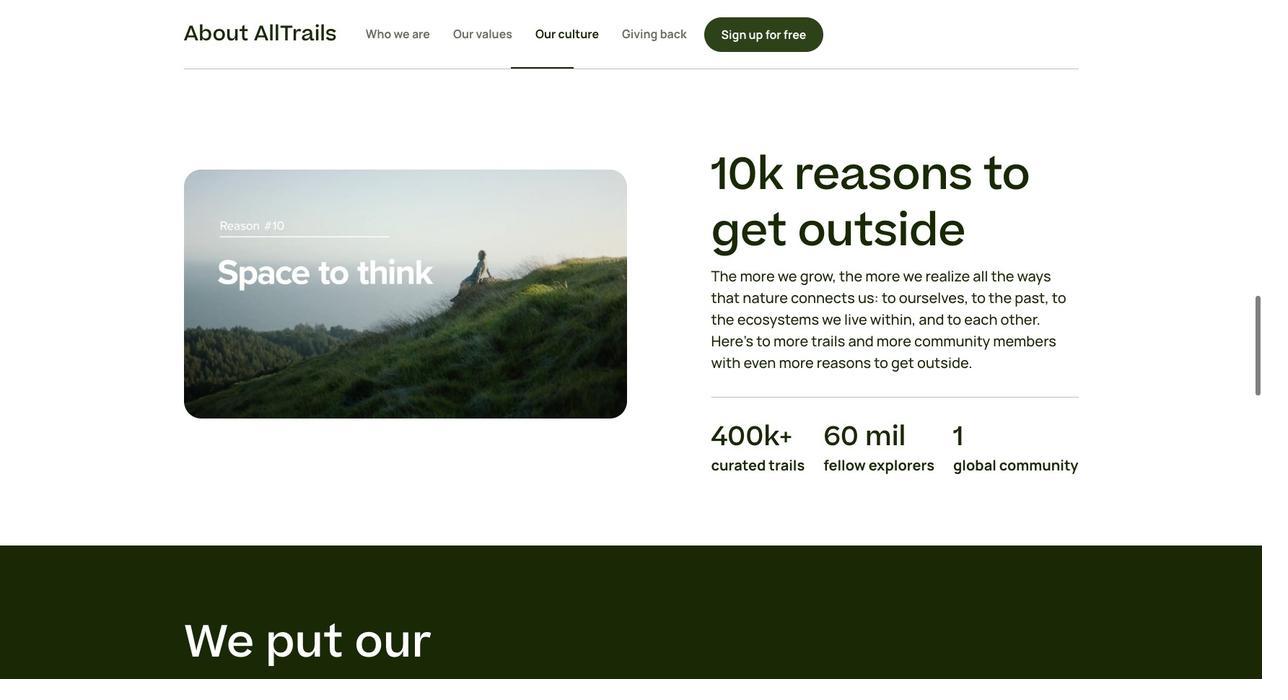 Task type: describe. For each thing, give the bounding box(es) containing it.
with
[[711, 352, 741, 372]]

who we are button
[[366, 0, 430, 69]]

60 mil fellow explorers
[[824, 417, 935, 474]]

our values button
[[453, 0, 512, 69]]

10k
[[711, 142, 783, 207]]

400k+
[[711, 417, 792, 456]]

giving back
[[622, 26, 687, 41]]

put
[[265, 610, 343, 674]]

connects
[[791, 287, 855, 307]]

the up the each
[[989, 287, 1012, 307]]

free
[[784, 26, 806, 42]]

money
[[184, 666, 339, 679]]

our for our values
[[453, 26, 474, 41]]

other.
[[1001, 309, 1041, 329]]

our for our culture
[[535, 26, 556, 41]]

60
[[824, 417, 859, 456]]

ourselves,
[[899, 287, 969, 307]]

nature
[[743, 287, 788, 307]]

trails inside "10k reasons to get outside the more we grow, the more we realize all the ways that nature connects us: to ourselves, to the past, to the ecosystems we live within, and to each other. here's to more trails and more community members with even more reasons to get outside."
[[811, 331, 845, 350]]

tab list containing who we are
[[366, 0, 687, 69]]

more down ecosystems
[[774, 331, 808, 350]]

community inside 1 global community
[[999, 455, 1079, 474]]

more down within,
[[877, 331, 911, 350]]

back
[[660, 26, 687, 41]]

10k reasons to get outside the more we grow, the more we realize all the ways that nature connects us: to ourselves, to the past, to the ecosystems we live within, and to each other. here's to more trails and more community members with even more reasons to get outside.
[[711, 142, 1066, 372]]

within,
[[870, 309, 916, 329]]

we
[[184, 610, 254, 674]]

giving back button
[[622, 0, 687, 69]]

past,
[[1015, 287, 1049, 307]]

the
[[711, 266, 737, 285]]

more up us:
[[865, 266, 900, 285]]

1 horizontal spatial and
[[919, 309, 944, 329]]

our culture button
[[535, 0, 599, 69]]

more right even
[[779, 352, 814, 372]]

the up us:
[[839, 266, 863, 285]]

realize
[[926, 266, 970, 285]]

we down connects
[[822, 309, 841, 329]]

here's
[[711, 331, 754, 350]]

community inside "10k reasons to get outside the more we grow, the more we realize all the ways that nature connects us: to ourselves, to the past, to the ecosystems we live within, and to each other. here's to more trails and more community members with even more reasons to get outside."
[[914, 331, 990, 350]]

we left the 'grow,'
[[778, 266, 797, 285]]

giving
[[622, 26, 658, 41]]

0 horizontal spatial and
[[848, 331, 874, 350]]

we inside button
[[394, 26, 410, 41]]

ways
[[1017, 266, 1051, 285]]

1 vertical spatial reasons
[[817, 352, 871, 372]]

mil
[[865, 417, 906, 456]]

explorers
[[869, 455, 935, 474]]

0 vertical spatial reasons
[[794, 142, 973, 207]]

more up the nature
[[740, 266, 775, 285]]

10k reasons to get outside image
[[184, 169, 627, 418]]

we up ourselves,
[[903, 266, 923, 285]]

our
[[355, 610, 432, 674]]



Task type: vqa. For each thing, say whether or not it's contained in the screenshot.
Close this dialog ICON
no



Task type: locate. For each thing, give the bounding box(es) containing it.
trails inside the 400k+ curated trails
[[769, 455, 805, 474]]

400k+ curated trails
[[711, 417, 805, 474]]

who
[[366, 26, 391, 41]]

more
[[740, 266, 775, 285], [865, 266, 900, 285], [774, 331, 808, 350], [877, 331, 911, 350], [779, 352, 814, 372]]

0 horizontal spatial get
[[711, 199, 787, 263]]

ecosystems
[[737, 309, 819, 329]]

about
[[184, 19, 249, 49]]

are
[[412, 26, 430, 41]]

global
[[953, 455, 996, 474]]

to
[[983, 142, 1030, 207], [882, 287, 896, 307], [972, 287, 986, 307], [1052, 287, 1066, 307], [947, 309, 962, 329], [756, 331, 771, 350], [874, 352, 888, 372]]

our culture
[[535, 26, 599, 41]]

1 vertical spatial trails
[[769, 455, 805, 474]]

we put our money
[[184, 610, 432, 679]]

the right all at the top right
[[991, 266, 1014, 285]]

1 global community
[[953, 417, 1079, 474]]

our
[[453, 26, 474, 41], [535, 26, 556, 41]]

1
[[953, 417, 964, 456]]

and
[[919, 309, 944, 329], [848, 331, 874, 350]]

members
[[993, 331, 1056, 350]]

we left are
[[394, 26, 410, 41]]

all
[[973, 266, 988, 285]]

get
[[711, 199, 787, 263], [891, 352, 914, 372]]

trails right curated
[[769, 455, 805, 474]]

1 horizontal spatial get
[[891, 352, 914, 372]]

us:
[[858, 287, 879, 307]]

and down live
[[848, 331, 874, 350]]

0 horizontal spatial our
[[453, 26, 474, 41]]

live
[[844, 309, 867, 329]]

our left values
[[453, 26, 474, 41]]

0 vertical spatial community
[[914, 331, 990, 350]]

0 vertical spatial trails
[[811, 331, 845, 350]]

1 vertical spatial and
[[848, 331, 874, 350]]

sign up for free button
[[704, 17, 824, 52]]

even
[[744, 352, 776, 372]]

trails down live
[[811, 331, 845, 350]]

1 vertical spatial community
[[999, 455, 1079, 474]]

1 horizontal spatial our
[[535, 26, 556, 41]]

up
[[749, 26, 763, 42]]

1 horizontal spatial trails
[[811, 331, 845, 350]]

reasons
[[794, 142, 973, 207], [817, 352, 871, 372]]

1 horizontal spatial community
[[999, 455, 1079, 474]]

about alltrails
[[184, 19, 337, 49]]

cookie consent banner dialog
[[17, 611, 1245, 662]]

get up the at the top right
[[711, 199, 787, 263]]

each
[[964, 309, 998, 329]]

get left outside.
[[891, 352, 914, 372]]

outside
[[798, 199, 966, 263]]

0 vertical spatial and
[[919, 309, 944, 329]]

dialog
[[0, 0, 1262, 679]]

sign
[[721, 26, 747, 42]]

community up outside.
[[914, 331, 990, 350]]

0 vertical spatial get
[[711, 199, 787, 263]]

the down that
[[711, 309, 734, 329]]

the
[[839, 266, 863, 285], [991, 266, 1014, 285], [989, 287, 1012, 307], [711, 309, 734, 329]]

grow,
[[800, 266, 837, 285]]

we
[[394, 26, 410, 41], [778, 266, 797, 285], [903, 266, 923, 285], [822, 309, 841, 329]]

community
[[914, 331, 990, 350], [999, 455, 1079, 474]]

alltrails
[[254, 19, 337, 49]]

values
[[476, 26, 512, 41]]

our left 'culture'
[[535, 26, 556, 41]]

1 vertical spatial get
[[891, 352, 914, 372]]

fellow
[[824, 455, 866, 474]]

that
[[711, 287, 740, 307]]

trails
[[811, 331, 845, 350], [769, 455, 805, 474]]

curated
[[711, 455, 766, 474]]

outside.
[[917, 352, 973, 372]]

for
[[765, 26, 781, 42]]

2 our from the left
[[535, 26, 556, 41]]

tab list
[[366, 0, 687, 69]]

culture
[[558, 26, 599, 41]]

sign up for free
[[721, 26, 806, 42]]

0 horizontal spatial trails
[[769, 455, 805, 474]]

and down ourselves,
[[919, 309, 944, 329]]

who we are
[[366, 26, 430, 41]]

community right global
[[999, 455, 1079, 474]]

1 our from the left
[[453, 26, 474, 41]]

0 horizontal spatial community
[[914, 331, 990, 350]]

our values
[[453, 26, 512, 41]]



